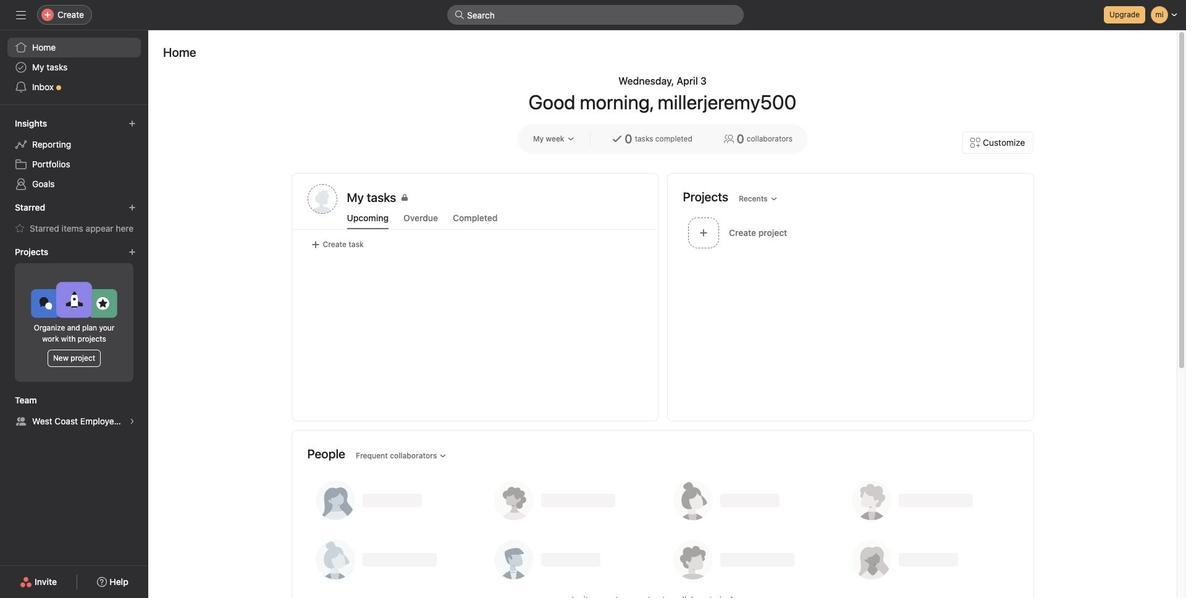 Task type: describe. For each thing, give the bounding box(es) containing it.
insights element
[[0, 112, 148, 196]]

see details, west coast employees image
[[129, 418, 136, 425]]

new project or portfolio image
[[129, 248, 136, 256]]

starred element
[[0, 196, 148, 241]]

prominent image
[[455, 10, 465, 20]]

Search tasks, projects, and more text field
[[447, 5, 744, 25]]



Task type: locate. For each thing, give the bounding box(es) containing it.
add items to starred image
[[129, 204, 136, 211]]

projects element
[[0, 241, 148, 389]]

hide sidebar image
[[16, 10, 26, 20]]

add profile photo image
[[307, 184, 337, 214]]

teams element
[[0, 389, 148, 434]]

global element
[[0, 30, 148, 104]]

None field
[[447, 5, 744, 25]]

new insights image
[[129, 120, 136, 127]]



Task type: vqa. For each thing, say whether or not it's contained in the screenshot.
Mark complete image inside the Share timeline with teammates CELL
no



